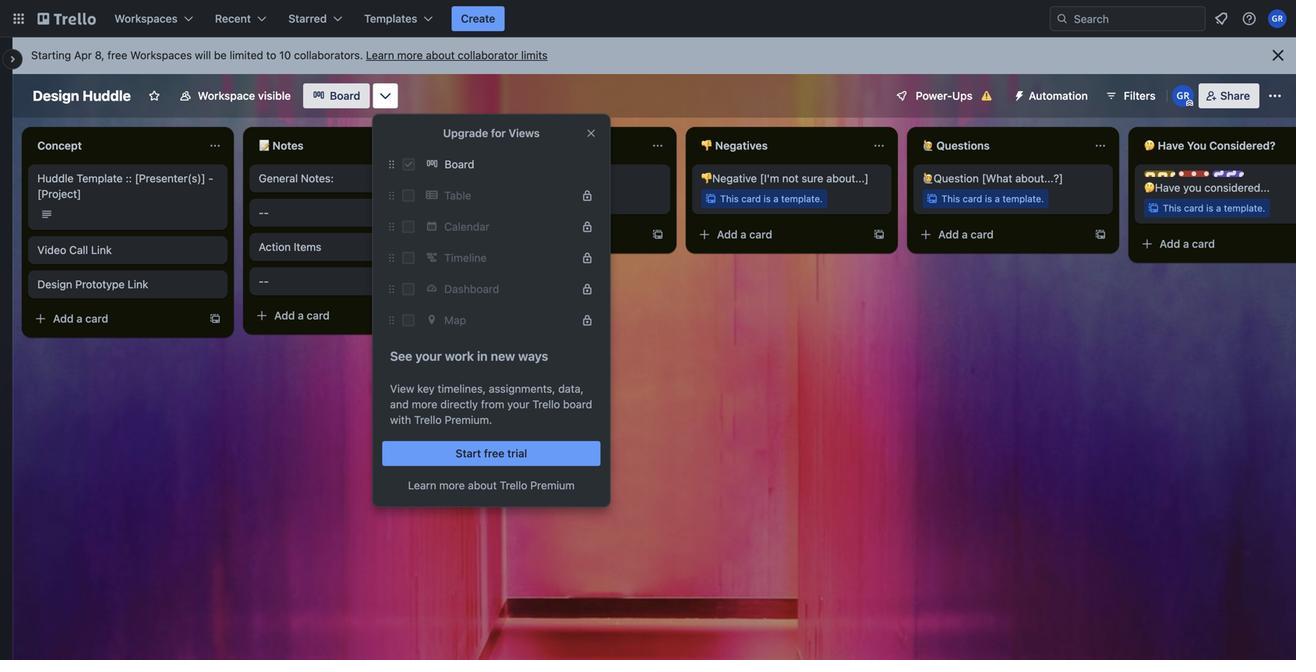 Task type: describe. For each thing, give the bounding box(es) containing it.
from
[[481, 398, 504, 411]]

[what
[[982, 172, 1013, 185]]

see
[[390, 349, 412, 364]]

is for [i'm
[[764, 193, 771, 204]]

show menu image
[[1268, 88, 1283, 104]]

considered...
[[1205, 181, 1270, 194]]

::
[[126, 172, 132, 185]]

👍 positives
[[480, 139, 541, 152]]

power-
[[916, 89, 952, 102]]

recent button
[[206, 6, 276, 31]]

view
[[390, 382, 414, 395]]

📝
[[259, 139, 270, 152]]

🙋 questions
[[923, 139, 990, 152]]

👎 negatives
[[702, 139, 768, 152]]

this member is an admin of this board. image
[[1186, 100, 1193, 107]]

considered?
[[1210, 139, 1276, 152]]

workspace visible
[[198, 89, 291, 102]]

a down [i'm
[[774, 193, 779, 204]]

action items
[[259, 240, 321, 253]]

create from template… image for action items
[[430, 309, 443, 322]]

premium.
[[445, 414, 492, 426]]

free inside start free trial link
[[484, 447, 505, 460]]

to
[[266, 49, 276, 62]]

with
[[390, 414, 411, 426]]

👎 Negatives text field
[[692, 133, 867, 158]]

primary element
[[0, 0, 1296, 37]]

not
[[782, 172, 799, 185]]

upgrade for views
[[443, 127, 540, 140]]

start free trial link
[[382, 441, 601, 466]]

a down 🤔have you considered... link at the top right of the page
[[1216, 203, 1222, 214]]

design prototype link link
[[37, 277, 218, 292]]

learn more about trello premium
[[408, 479, 575, 492]]

in
[[477, 349, 488, 364]]

workspace visible button
[[170, 83, 300, 108]]

upgrade
[[443, 127, 488, 140]]

add a card button for notes:
[[249, 303, 421, 328]]

2 -- link from the top
[[259, 274, 440, 289]]

color: purple, title: none image
[[1213, 171, 1244, 177]]

start free trial
[[456, 447, 527, 460]]

views
[[509, 127, 540, 140]]

0 notifications image
[[1212, 9, 1231, 28]]

huddle template :: [presenter(s)] - [project]
[[37, 172, 213, 200]]

be
[[214, 49, 227, 62]]

huddle inside "huddle template :: [presenter(s)] - [project]"
[[37, 172, 74, 185]]

a down 👎negative
[[741, 228, 747, 241]]

color: red, title: none image
[[1179, 171, 1210, 177]]

create button
[[452, 6, 505, 31]]

🙋 Questions text field
[[914, 133, 1088, 158]]

you
[[1184, 181, 1202, 194]]

huddle template :: [presenter(s)] - [project] link
[[37, 171, 218, 202]]

create from template… image for design prototype link
[[209, 313, 221, 325]]

👎negative [i'm not sure about...]
[[702, 172, 869, 185]]

concept
[[37, 139, 82, 152]]

ways
[[518, 349, 548, 364]]

board
[[563, 398, 592, 411]]

work
[[445, 349, 474, 364]]

this for 🙋question
[[942, 193, 960, 204]]

visible
[[258, 89, 291, 102]]

1 create from template… image from the left
[[652, 228, 664, 241]]

items
[[294, 240, 321, 253]]

greg robinson (gregrobinson96) image
[[1172, 85, 1194, 107]]

automation
[[1029, 89, 1088, 102]]

👍 Positives text field
[[471, 133, 645, 158]]

add a card button for [i'm
[[692, 222, 864, 247]]

automation button
[[1007, 83, 1098, 108]]

🤔 have you considered?
[[1144, 139, 1276, 152]]

about...?]
[[1016, 172, 1063, 185]]

filters button
[[1101, 83, 1161, 108]]

👎negative
[[702, 172, 757, 185]]

have
[[1158, 139, 1185, 152]]

positives
[[494, 139, 541, 152]]

1 -- from the top
[[259, 206, 269, 219]]

search image
[[1056, 12, 1069, 25]]

👍positive [i really liked...]
[[480, 172, 610, 185]]

limits
[[521, 49, 548, 62]]

🙋question [what about...?] link
[[923, 171, 1104, 186]]

templates button
[[355, 6, 442, 31]]

limited
[[230, 49, 263, 62]]

add for general notes:
[[274, 309, 295, 322]]

dashboard
[[444, 283, 499, 295]]

about inside learn more about trello premium link
[[468, 479, 497, 492]]

add down 🤔have
[[1160, 237, 1181, 250]]

collaborators.
[[294, 49, 363, 62]]

add a card button down design prototype link link
[[28, 306, 200, 331]]

📝 notes
[[259, 139, 304, 152]]

📝 Notes text field
[[249, 133, 424, 158]]

template. for not
[[781, 193, 823, 204]]

1 horizontal spatial trello
[[500, 479, 528, 492]]

trial
[[507, 447, 527, 460]]

2 horizontal spatial this
[[1163, 203, 1182, 214]]

power-ups
[[916, 89, 973, 102]]

negatives
[[715, 139, 768, 152]]

🙋question [what about...?]
[[923, 172, 1063, 185]]

ups
[[952, 89, 973, 102]]

templates
[[364, 12, 417, 25]]

create from template… image for 🙋question
[[1095, 228, 1107, 241]]

sure
[[802, 172, 824, 185]]

open information menu image
[[1242, 11, 1257, 27]]

customize views image
[[378, 88, 393, 104]]

starred
[[288, 12, 327, 25]]

2 vertical spatial more
[[439, 479, 465, 492]]

data,
[[558, 382, 584, 395]]

👍positive
[[480, 172, 530, 185]]

🙋question
[[923, 172, 979, 185]]

[i
[[533, 172, 540, 185]]

filters
[[1124, 89, 1156, 102]]

star or unstar board image
[[148, 90, 161, 102]]

add a card button down 🤔have you considered... link at the top right of the page
[[1135, 232, 1296, 256]]

this card is a template. for [i'm
[[720, 193, 823, 204]]

workspace
[[198, 89, 255, 102]]

more inside the view key timelines, assignments, data, and more directly from your trello board with trello premium.
[[412, 398, 438, 411]]

1 vertical spatial workspaces
[[130, 49, 192, 62]]

general notes:
[[259, 172, 334, 185]]

add for 🙋question [what about...?]
[[939, 228, 959, 241]]

[project]
[[37, 187, 81, 200]]

will
[[195, 49, 211, 62]]

back to home image
[[37, 6, 96, 31]]

10
[[279, 49, 291, 62]]



Task type: vqa. For each thing, say whether or not it's contained in the screenshot.
the with
yes



Task type: locate. For each thing, give the bounding box(es) containing it.
add a card for notes:
[[274, 309, 330, 322]]

1 horizontal spatial your
[[507, 398, 530, 411]]

0 vertical spatial board link
[[303, 83, 370, 108]]

1 vertical spatial your
[[507, 398, 530, 411]]

3 create from template… image from the left
[[1095, 228, 1107, 241]]

0 horizontal spatial trello
[[414, 414, 442, 426]]

0 horizontal spatial this card is a template.
[[720, 193, 823, 204]]

a down 🙋question
[[962, 228, 968, 241]]

a down items
[[298, 309, 304, 322]]

starred button
[[279, 6, 352, 31]]

view key timelines, assignments, data, and more directly from your trello board with trello premium.
[[390, 382, 592, 426]]

add down design prototype link
[[53, 312, 74, 325]]

add a card button down 👎negative [i'm not sure about...]
[[692, 222, 864, 247]]

add down 🙋question
[[939, 228, 959, 241]]

collaborator
[[458, 49, 518, 62]]

0 vertical spatial huddle
[[82, 87, 131, 104]]

Board name text field
[[25, 83, 139, 108]]

add a card down 👎negative
[[717, 228, 773, 241]]

0 horizontal spatial about
[[426, 49, 455, 62]]

action items link
[[259, 239, 440, 255]]

more down start
[[439, 479, 465, 492]]

-- link down the action items link
[[259, 274, 440, 289]]

more
[[397, 49, 423, 62], [412, 398, 438, 411], [439, 479, 465, 492]]

0 horizontal spatial learn
[[366, 49, 394, 62]]

a down [what
[[995, 193, 1000, 204]]

starting apr 8, free workspaces will be limited to 10 collaborators. learn more about collaborator limits
[[31, 49, 548, 62]]

0 horizontal spatial free
[[107, 49, 127, 62]]

1 horizontal spatial learn
[[408, 479, 436, 492]]

2 horizontal spatial trello
[[533, 398, 560, 411]]

1 horizontal spatial template.
[[1003, 193, 1044, 204]]

add a card down items
[[274, 309, 330, 322]]

1 vertical spatial -- link
[[259, 274, 440, 289]]

design down video
[[37, 278, 72, 291]]

link down the "video call link" link
[[128, 278, 148, 291]]

0 vertical spatial free
[[107, 49, 127, 62]]

-- link down general notes: link
[[259, 205, 440, 221]]

this for 👎negative
[[720, 193, 739, 204]]

1 horizontal spatial about
[[468, 479, 497, 492]]

add a card for [what
[[939, 228, 994, 241]]

board
[[330, 89, 360, 102], [445, 158, 475, 171]]

this
[[720, 193, 739, 204], [942, 193, 960, 204], [1163, 203, 1182, 214]]

video
[[37, 244, 66, 256]]

add down 👎negative
[[717, 228, 738, 241]]

design
[[33, 87, 79, 104], [37, 278, 72, 291]]

workspaces up star or unstar board image
[[115, 12, 178, 25]]

key
[[417, 382, 435, 395]]

share button
[[1199, 83, 1260, 108]]

board left 'customize views' icon
[[330, 89, 360, 102]]

0 horizontal spatial create from template… image
[[652, 228, 664, 241]]

2 -- from the top
[[259, 275, 269, 288]]

free left trial
[[484, 447, 505, 460]]

about left collaborator
[[426, 49, 455, 62]]

1 horizontal spatial create from template… image
[[873, 228, 886, 241]]

design huddle
[[33, 87, 131, 104]]

your inside the view key timelines, assignments, data, and more directly from your trello board with trello premium.
[[507, 398, 530, 411]]

1 horizontal spatial huddle
[[82, 87, 131, 104]]

board link
[[303, 83, 370, 108], [421, 152, 601, 177]]

0 horizontal spatial your
[[416, 349, 442, 364]]

greg robinson (gregrobinson96) image
[[1268, 9, 1287, 28]]

this card is a template. down 🤔have you considered... link at the top right of the page
[[1163, 203, 1266, 214]]

🤔
[[1144, 139, 1155, 152]]

-
[[208, 172, 213, 185], [259, 206, 264, 219], [264, 206, 269, 219], [259, 275, 264, 288], [264, 275, 269, 288]]

1 horizontal spatial link
[[128, 278, 148, 291]]

power-ups button
[[885, 83, 1004, 108]]

0 vertical spatial your
[[416, 349, 442, 364]]

Concept text field
[[28, 133, 203, 158]]

1 vertical spatial board
[[445, 158, 475, 171]]

directly
[[441, 398, 478, 411]]

template. down considered...
[[1224, 203, 1266, 214]]

0 horizontal spatial template.
[[781, 193, 823, 204]]

video call link link
[[37, 242, 218, 258]]

your down assignments,
[[507, 398, 530, 411]]

0 horizontal spatial is
[[764, 193, 771, 204]]

workspaces down workspaces dropdown button
[[130, 49, 192, 62]]

add a card down you at the right top of the page
[[1160, 237, 1215, 250]]

trello down assignments,
[[533, 398, 560, 411]]

0 vertical spatial trello
[[533, 398, 560, 411]]

free
[[107, 49, 127, 62], [484, 447, 505, 460]]

2 horizontal spatial create from template… image
[[1095, 228, 1107, 241]]

add a card down design prototype link
[[53, 312, 108, 325]]

0 horizontal spatial this
[[720, 193, 739, 204]]

is down 🤔have you considered...
[[1207, 203, 1214, 214]]

huddle inside board name text field
[[82, 87, 131, 104]]

0 horizontal spatial board
[[330, 89, 360, 102]]

2 horizontal spatial is
[[1207, 203, 1214, 214]]

🤔 Have You Considered? text field
[[1135, 133, 1296, 158]]

really
[[543, 172, 570, 185]]

about down start free trial link
[[468, 479, 497, 492]]

notes:
[[301, 172, 334, 185]]

sm image
[[1007, 83, 1029, 105]]

link for video call link
[[91, 244, 112, 256]]

trello right with
[[414, 414, 442, 426]]

design prototype link
[[37, 278, 148, 291]]

-- down action
[[259, 275, 269, 288]]

add a card button for [what
[[914, 222, 1085, 247]]

1 vertical spatial link
[[128, 278, 148, 291]]

🙋
[[923, 139, 934, 152]]

2 horizontal spatial this card is a template.
[[1163, 203, 1266, 214]]

create from template… image for 👎negative
[[873, 228, 886, 241]]

for
[[491, 127, 506, 140]]

you
[[1187, 139, 1207, 152]]

card
[[742, 193, 761, 204], [963, 193, 983, 204], [1184, 203, 1204, 214], [750, 228, 773, 241], [971, 228, 994, 241], [1192, 237, 1215, 250], [307, 309, 330, 322], [85, 312, 108, 325]]

-- up action
[[259, 206, 269, 219]]

1 vertical spatial about
[[468, 479, 497, 492]]

0 vertical spatial --
[[259, 206, 269, 219]]

1 vertical spatial trello
[[414, 414, 442, 426]]

map
[[444, 314, 466, 327]]

is down [i'm
[[764, 193, 771, 204]]

huddle up [project]
[[37, 172, 74, 185]]

create from template… image
[[652, 228, 664, 241], [873, 228, 886, 241], [1095, 228, 1107, 241]]

1 horizontal spatial board
[[445, 158, 475, 171]]

0 horizontal spatial huddle
[[37, 172, 74, 185]]

0 vertical spatial design
[[33, 87, 79, 104]]

trello down trial
[[500, 479, 528, 492]]

call
[[69, 244, 88, 256]]

template
[[77, 172, 123, 185]]

a down design prototype link
[[76, 312, 82, 325]]

add a card button
[[692, 222, 864, 247], [914, 222, 1085, 247], [1135, 232, 1296, 256], [249, 303, 421, 328], [28, 306, 200, 331]]

board up the table
[[445, 158, 475, 171]]

general
[[259, 172, 298, 185]]

template. for about...?]
[[1003, 193, 1044, 204]]

table
[[444, 189, 471, 202]]

2 create from template… image from the left
[[873, 228, 886, 241]]

is down 🙋question [what about...?] at the right
[[985, 193, 992, 204]]

design down starting
[[33, 87, 79, 104]]

share
[[1221, 89, 1250, 102]]

notes
[[273, 139, 304, 152]]

color: yellow, title: none image
[[1144, 171, 1176, 177]]

0 vertical spatial -- link
[[259, 205, 440, 221]]

this card is a template. down [i'm
[[720, 193, 823, 204]]

add
[[717, 228, 738, 241], [939, 228, 959, 241], [1160, 237, 1181, 250], [274, 309, 295, 322], [53, 312, 74, 325]]

1 horizontal spatial is
[[985, 193, 992, 204]]

1 vertical spatial --
[[259, 275, 269, 288]]

your
[[416, 349, 442, 364], [507, 398, 530, 411]]

1 -- link from the top
[[259, 205, 440, 221]]

--
[[259, 206, 269, 219], [259, 275, 269, 288]]

this down 🤔have
[[1163, 203, 1182, 214]]

0 vertical spatial more
[[397, 49, 423, 62]]

add a card down 🙋question
[[939, 228, 994, 241]]

1 vertical spatial free
[[484, 447, 505, 460]]

1 horizontal spatial free
[[484, 447, 505, 460]]

apr
[[74, 49, 92, 62]]

add a card button down the action items link
[[249, 303, 421, 328]]

is for [what
[[985, 193, 992, 204]]

prototype
[[75, 278, 125, 291]]

add down action items
[[274, 309, 295, 322]]

calendar
[[444, 220, 490, 233]]

timeline
[[444, 251, 487, 264]]

and
[[390, 398, 409, 411]]

general notes: link
[[259, 171, 440, 186]]

2 horizontal spatial template.
[[1224, 203, 1266, 214]]

create from template… image
[[430, 309, 443, 322], [209, 313, 221, 325]]

🤔have
[[1144, 181, 1181, 194]]

premium
[[530, 479, 575, 492]]

0 vertical spatial learn
[[366, 49, 394, 62]]

learn down with
[[408, 479, 436, 492]]

free right "8,"
[[107, 49, 127, 62]]

link right the call
[[91, 244, 112, 256]]

a down you at the right top of the page
[[1183, 237, 1189, 250]]

template. down 👎negative [i'm not sure about...] link
[[781, 193, 823, 204]]

huddle
[[82, 87, 131, 104], [37, 172, 74, 185]]

0 vertical spatial workspaces
[[115, 12, 178, 25]]

huddle down "8,"
[[82, 87, 131, 104]]

this down 🙋question
[[942, 193, 960, 204]]

this down 👎negative
[[720, 193, 739, 204]]

1 horizontal spatial this
[[942, 193, 960, 204]]

design for design huddle
[[33, 87, 79, 104]]

1 vertical spatial huddle
[[37, 172, 74, 185]]

2 vertical spatial trello
[[500, 479, 528, 492]]

link for design prototype link
[[128, 278, 148, 291]]

this card is a template. down 🙋question [what about...?] at the right
[[942, 193, 1044, 204]]

add a card button down [what
[[914, 222, 1085, 247]]

1 vertical spatial board link
[[421, 152, 601, 177]]

1 horizontal spatial create from template… image
[[430, 309, 443, 322]]

create
[[461, 12, 495, 25]]

0 vertical spatial link
[[91, 244, 112, 256]]

Search field
[[1069, 7, 1205, 30]]

learn more about trello premium link
[[408, 478, 575, 493]]

this card is a template. for [what
[[942, 193, 1044, 204]]

add for 👎negative [i'm not sure about...]
[[717, 228, 738, 241]]

more down templates dropdown button
[[397, 49, 423, 62]]

your right see
[[416, 349, 442, 364]]

0 vertical spatial board
[[330, 89, 360, 102]]

0 horizontal spatial board link
[[303, 83, 370, 108]]

1 horizontal spatial board link
[[421, 152, 601, 177]]

more down 'key' on the left of page
[[412, 398, 438, 411]]

template. down 🙋question [what about...?] link
[[1003, 193, 1044, 204]]

link
[[91, 244, 112, 256], [128, 278, 148, 291]]

0 horizontal spatial create from template… image
[[209, 313, 221, 325]]

1 vertical spatial more
[[412, 398, 438, 411]]

👍
[[480, 139, 491, 152]]

0 vertical spatial about
[[426, 49, 455, 62]]

1 vertical spatial learn
[[408, 479, 436, 492]]

start
[[456, 447, 481, 460]]

about...]
[[827, 172, 869, 185]]

new
[[491, 349, 515, 364]]

design inside board name text field
[[33, 87, 79, 104]]

1 horizontal spatial this card is a template.
[[942, 193, 1044, 204]]

- inside "huddle template :: [presenter(s)] - [project]"
[[208, 172, 213, 185]]

learn more about collaborator limits link
[[366, 49, 548, 62]]

workspaces inside workspaces dropdown button
[[115, 12, 178, 25]]

close popover image
[[585, 127, 598, 140]]

[presenter(s)]
[[135, 172, 205, 185]]

workspaces button
[[105, 6, 203, 31]]

starting
[[31, 49, 71, 62]]

8,
[[95, 49, 104, 62]]

🤔have you considered... link
[[1144, 180, 1296, 196]]

1 vertical spatial design
[[37, 278, 72, 291]]

👎
[[702, 139, 713, 152]]

learn
[[366, 49, 394, 62], [408, 479, 436, 492]]

add a card for [i'm
[[717, 228, 773, 241]]

learn down templates
[[366, 49, 394, 62]]

0 horizontal spatial link
[[91, 244, 112, 256]]

design for design prototype link
[[37, 278, 72, 291]]



